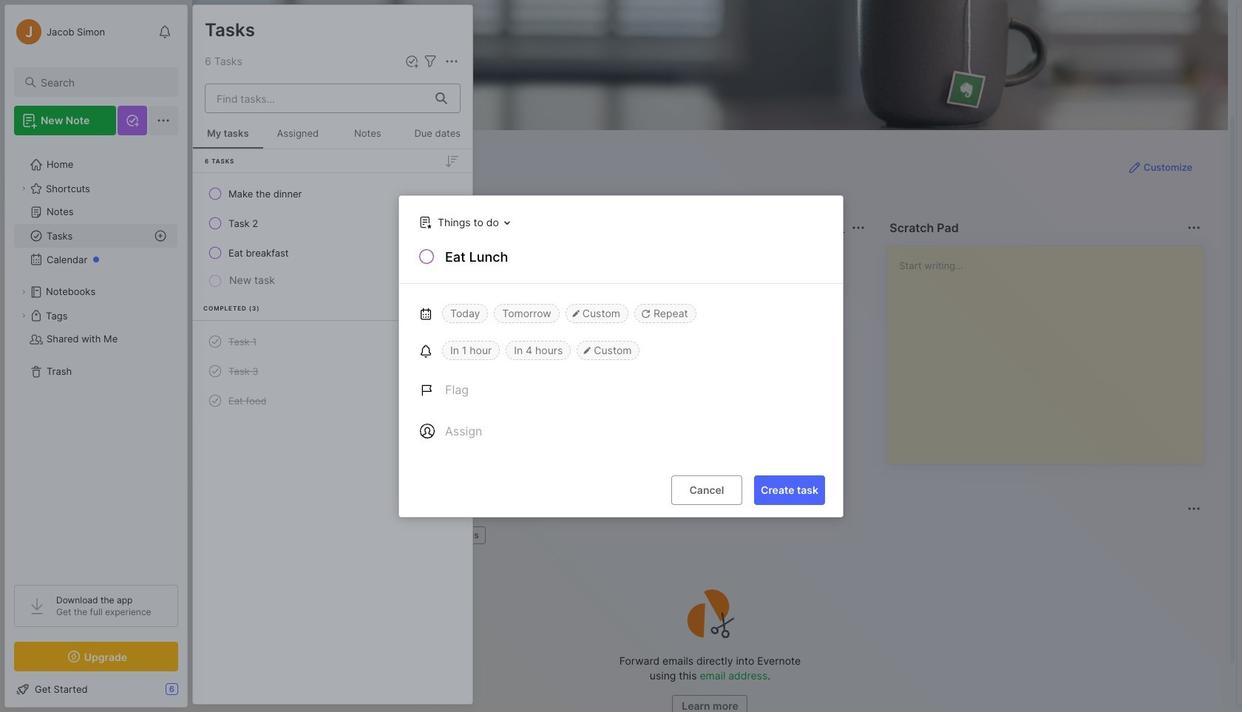 Task type: vqa. For each thing, say whether or not it's contained in the screenshot.
Choose default view option for PDFs field
no



Task type: locate. For each thing, give the bounding box(es) containing it.
row group
[[193, 149, 473, 427], [216, 272, 749, 473]]

row
[[199, 181, 467, 207], [199, 210, 467, 237], [199, 240, 467, 266], [199, 328, 467, 355], [199, 358, 467, 385], [199, 388, 467, 414]]

tree inside main element
[[5, 144, 187, 572]]

tree
[[5, 144, 187, 572]]

0 vertical spatial tab list
[[219, 246, 864, 263]]

5 row from the top
[[199, 358, 467, 385]]

eat food 2 cell
[[229, 394, 267, 408]]

Start writing… text field
[[900, 246, 1204, 452]]

eat breakfast 2 cell
[[229, 246, 289, 260]]

None search field
[[41, 73, 165, 91]]

tab
[[219, 246, 262, 263], [268, 246, 328, 263], [400, 527, 439, 545], [445, 527, 486, 545]]

1 row from the top
[[199, 181, 467, 207]]

task 1 0 cell
[[229, 334, 257, 349]]

2 tab list from the top
[[219, 527, 1199, 545]]

1 vertical spatial tab list
[[219, 527, 1199, 545]]

Enter task text field
[[444, 247, 826, 269]]

tab list
[[219, 246, 864, 263], [219, 527, 1199, 545]]

main element
[[0, 0, 192, 712]]

4 row from the top
[[199, 328, 467, 355]]



Task type: describe. For each thing, give the bounding box(es) containing it.
1 tab list from the top
[[219, 246, 864, 263]]

Search text field
[[41, 75, 165, 90]]

expand notebooks image
[[19, 288, 28, 297]]

new task image
[[405, 54, 419, 69]]

task 2 1 cell
[[229, 216, 258, 231]]

6 row from the top
[[199, 388, 467, 414]]

3 row from the top
[[199, 240, 467, 266]]

collapse 01_completed image
[[444, 301, 459, 316]]

task 3 1 cell
[[229, 364, 259, 379]]

expand tags image
[[19, 311, 28, 320]]

none search field inside main element
[[41, 73, 165, 91]]

make the dinner 0 cell
[[229, 186, 302, 201]]

Go to note or move task field
[[412, 211, 516, 233]]

Find tasks… text field
[[208, 86, 427, 111]]

2 row from the top
[[199, 210, 467, 237]]



